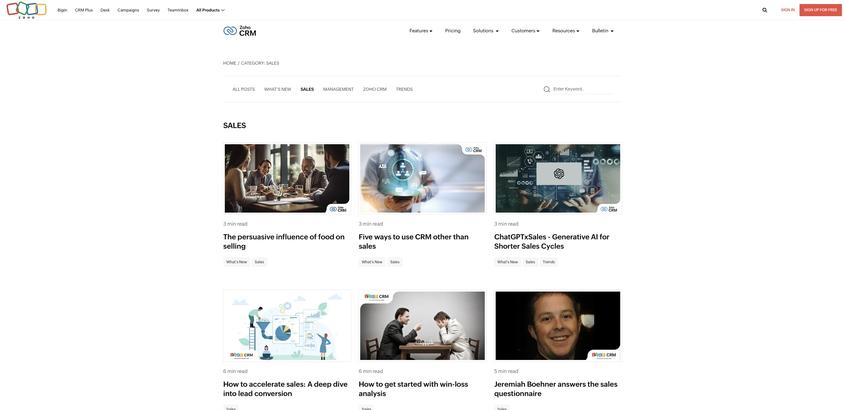 Task type: describe. For each thing, give the bounding box(es) containing it.
sign
[[782, 8, 791, 12]]

1 horizontal spatial trends link
[[540, 258, 558, 267]]

to inside five ways to use crm other than sales
[[393, 233, 400, 241]]

chatgptxsales
[[495, 233, 547, 241]]

up
[[815, 8, 820, 12]]

resources
[[553, 28, 575, 33]]

all products
[[196, 8, 220, 12]]

resources link
[[553, 22, 580, 39]]

sales link for five ways to use crm other than sales
[[387, 258, 403, 267]]

posts
[[241, 87, 255, 92]]

all for all products
[[196, 8, 201, 12]]

jeremiah boehner answers sales questionnaire - zoho crm image
[[496, 292, 621, 362]]

loss
[[455, 381, 468, 389]]

five
[[359, 233, 373, 241]]

survey
[[147, 8, 160, 12]]

chatgptxsales - generative ai for shorter sales cycles
[[495, 233, 610, 251]]

what's right posts
[[264, 87, 281, 92]]

improving lead conversion using a crm system image
[[225, 292, 349, 362]]

jeremiah boehner answers the sales questionnaire link
[[495, 381, 618, 398]]

other
[[433, 233, 452, 241]]

what's for the
[[227, 260, 239, 265]]

0 horizontal spatial trends link
[[396, 84, 413, 95]]

plus
[[85, 8, 93, 12]]

what's new for the
[[227, 260, 247, 265]]

features link
[[410, 22, 433, 39]]

bulletin link
[[592, 22, 614, 39]]

pricing
[[446, 28, 461, 33]]

for
[[600, 233, 610, 241]]

ai
[[591, 233, 598, 241]]

jeremiah boehner answers the sales questionnaire
[[495, 381, 618, 398]]

sales inside 'jeremiah boehner answers the sales questionnaire'
[[601, 381, 618, 389]]

6 for how to get started with win-loss analysis
[[359, 369, 362, 375]]

how to accelerate sales: a deep dive into lead conversion link
[[223, 381, 348, 398]]

generative
[[552, 233, 590, 241]]

6 min read for how to get started with win-loss analysis
[[359, 369, 383, 375]]

what's for five
[[362, 260, 374, 265]]

what's new link for the
[[223, 258, 250, 267]]

sign up for free
[[805, 8, 838, 12]]

questionnaire
[[495, 390, 542, 398]]

the persuasive influence of food on selling
[[223, 233, 345, 251]]

5
[[495, 369, 498, 375]]

the
[[223, 233, 236, 241]]

sales:
[[287, 381, 306, 389]]

get
[[385, 381, 396, 389]]

sign up for free link
[[800, 4, 842, 16]]

survey link
[[147, 4, 160, 16]]

3 for five
[[359, 222, 362, 227]]

how for analysis
[[359, 381, 375, 389]]

shorter
[[495, 243, 520, 251]]

chatgptxsales - generative ai for shorter sales cycles link
[[495, 233, 610, 251]]

sign in link
[[777, 4, 800, 16]]

selling
[[223, 243, 246, 251]]

how to get started with win-loss analysis link
[[359, 381, 468, 398]]

all posts link
[[233, 84, 255, 95]]

3 min read for five
[[359, 222, 383, 227]]

3 min read for the
[[223, 222, 248, 227]]

in
[[791, 8, 795, 12]]

teaminbox link
[[168, 4, 189, 16]]

sign
[[805, 8, 814, 12]]

trends for trends link to the right
[[543, 260, 555, 265]]

the
[[588, 381, 599, 389]]

home
[[223, 61, 237, 66]]

3 for chatgptxsales
[[495, 222, 498, 227]]

5 min read
[[495, 369, 519, 375]]

6 min read for how to accelerate sales: a deep dive into lead conversion
[[223, 369, 248, 375]]

free
[[829, 8, 838, 12]]

all posts
[[233, 87, 255, 92]]

zoho crm link
[[363, 84, 387, 95]]

sales link for chatgptxsales - generative ai for shorter sales cycles
[[523, 258, 539, 267]]

persuasive
[[238, 233, 275, 241]]

management
[[323, 87, 354, 92]]

min for jeremiah boehner answers the sales questionnaire
[[499, 369, 507, 375]]

min for chatgptxsales - generative ai for shorter sales cycles
[[499, 222, 507, 227]]

min for the persuasive influence of food on selling
[[227, 222, 236, 227]]

features
[[410, 28, 428, 33]]

3 for the
[[223, 222, 226, 227]]

how for into
[[223, 381, 239, 389]]

crm inside five ways to use crm other than sales
[[415, 233, 432, 241]]

customers
[[512, 28, 536, 33]]

ways
[[374, 233, 392, 241]]



Task type: vqa. For each thing, say whether or not it's contained in the screenshot.


Task type: locate. For each thing, give the bounding box(es) containing it.
6
[[223, 369, 227, 375], [359, 369, 362, 375]]

0 horizontal spatial how
[[223, 381, 239, 389]]

to left "get"
[[376, 381, 383, 389]]

6 up into
[[223, 369, 227, 375]]

to
[[393, 233, 400, 241], [241, 381, 248, 389], [376, 381, 383, 389]]

what's new
[[264, 87, 291, 92], [227, 260, 247, 265], [362, 260, 383, 265], [498, 260, 518, 265]]

conversion
[[255, 390, 292, 398]]

to up the lead
[[241, 381, 248, 389]]

sales win loss analysis - zoho crm image
[[361, 292, 485, 362]]

1 horizontal spatial 6
[[359, 369, 362, 375]]

to for how to get started with win-loss analysis
[[376, 381, 383, 389]]

crm right use at the bottom left of page
[[415, 233, 432, 241]]

0 vertical spatial all
[[196, 8, 201, 12]]

6 min read up into
[[223, 369, 248, 375]]

a
[[308, 381, 313, 389]]

desk
[[101, 8, 110, 12]]

sales down five
[[359, 243, 376, 251]]

3 min read for chatgptxsales
[[495, 222, 519, 227]]

all
[[196, 8, 201, 12], [233, 87, 240, 92]]

3 up shorter
[[495, 222, 498, 227]]

read for five ways to use crm other than sales
[[373, 222, 383, 227]]

lead
[[238, 390, 253, 398]]

what's new for five
[[362, 260, 383, 265]]

6 up 'analysis'
[[359, 369, 362, 375]]

read for jeremiah boehner answers the sales questionnaire
[[508, 369, 519, 375]]

win-
[[440, 381, 455, 389]]

3 3 from the left
[[495, 222, 498, 227]]

1 horizontal spatial sales
[[601, 381, 618, 389]]

read up persuasive
[[237, 222, 248, 227]]

3 min read up the chatgptxsales
[[495, 222, 519, 227]]

five ways to use crm other than sales link
[[359, 233, 469, 251]]

min up 'analysis'
[[363, 369, 372, 375]]

min for five ways to use crm other than sales
[[363, 222, 372, 227]]

3 3 min read from the left
[[495, 222, 519, 227]]

2 3 min read from the left
[[359, 222, 383, 227]]

min for how to accelerate sales: a deep dive into lead conversion
[[228, 369, 236, 375]]

2 horizontal spatial 3 min read
[[495, 222, 519, 227]]

read for the persuasive influence of food on selling
[[237, 222, 248, 227]]

3 up the
[[223, 222, 226, 227]]

what's new link for five
[[359, 258, 386, 267]]

with
[[424, 381, 439, 389]]

what's down five
[[362, 260, 374, 265]]

2 horizontal spatial 3
[[495, 222, 498, 227]]

read up 'analysis'
[[373, 369, 383, 375]]

read for chatgptxsales - generative ai for shorter sales cycles
[[508, 222, 519, 227]]

management link
[[323, 84, 354, 95]]

0 horizontal spatial 3 min read
[[223, 222, 248, 227]]

how up 'analysis'
[[359, 381, 375, 389]]

for
[[820, 8, 828, 12]]

what's new link right posts
[[264, 84, 291, 95]]

0 horizontal spatial trends
[[396, 87, 413, 92]]

0 vertical spatial sales
[[359, 243, 376, 251]]

sales inside chatgptxsales - generative ai for shorter sales cycles
[[522, 243, 540, 251]]

0 vertical spatial trends link
[[396, 84, 413, 95]]

answers
[[558, 381, 586, 389]]

1 3 from the left
[[223, 222, 226, 227]]

crm right zoho
[[377, 87, 387, 92]]

solutions link
[[473, 22, 499, 39]]

pricing link
[[446, 22, 461, 39]]

trends for the left trends link
[[396, 87, 413, 92]]

2 6 from the left
[[359, 369, 362, 375]]

zoho
[[363, 87, 376, 92]]

min up the chatgptxsales
[[499, 222, 507, 227]]

crm for all the teams in your organisation image
[[361, 145, 485, 215]]

deep
[[314, 381, 332, 389]]

zoho crm logo image
[[223, 24, 256, 38]]

read for how to accelerate sales: a deep dive into lead conversion
[[237, 369, 248, 375]]

to left use at the bottom left of page
[[393, 233, 400, 241]]

1 6 from the left
[[223, 369, 227, 375]]

cycles
[[541, 243, 564, 251]]

-
[[548, 233, 551, 241]]

None search field
[[544, 84, 613, 94]]

0 horizontal spatial to
[[241, 381, 248, 389]]

desk link
[[101, 4, 110, 16]]

what's new link for chatgptxsales
[[495, 258, 521, 267]]

what's new down five
[[362, 260, 383, 265]]

1 horizontal spatial crm
[[377, 87, 387, 92]]

zoho crm
[[363, 87, 387, 92]]

min up the
[[227, 222, 236, 227]]

campaigns link
[[118, 4, 139, 16]]

3
[[223, 222, 226, 227], [359, 222, 362, 227], [495, 222, 498, 227]]

sales link for the persuasive influence of food on selling
[[252, 258, 267, 267]]

to inside how to accelerate sales: a deep dive into lead conversion
[[241, 381, 248, 389]]

how to get started with win-loss analysis
[[359, 381, 468, 398]]

read up "ways"
[[373, 222, 383, 227]]

bulletin
[[592, 28, 610, 33]]

trends link
[[396, 84, 413, 95], [540, 258, 558, 267]]

how inside how to accelerate sales: a deep dive into lead conversion
[[223, 381, 239, 389]]

0 horizontal spatial 6
[[223, 369, 227, 375]]

sales inside five ways to use crm other than sales
[[359, 243, 376, 251]]

2 3 from the left
[[359, 222, 362, 227]]

2 6 min read from the left
[[359, 369, 383, 375]]

1 horizontal spatial 3
[[359, 222, 362, 227]]

category: sales
[[241, 61, 279, 66]]

boehner
[[527, 381, 556, 389]]

lunch meeting between salesperson and clients image
[[225, 145, 349, 215]]

into
[[223, 390, 237, 398]]

1 vertical spatial sales
[[601, 381, 618, 389]]

bigin link
[[58, 4, 67, 16]]

sales right the
[[601, 381, 618, 389]]

1 horizontal spatial to
[[376, 381, 383, 389]]

dive
[[333, 381, 348, 389]]

new for the
[[239, 260, 247, 265]]

read up the chatgptxsales
[[508, 222, 519, 227]]

2 how from the left
[[359, 381, 375, 389]]

1 vertical spatial trends link
[[540, 258, 558, 267]]

started
[[398, 381, 422, 389]]

new for chatgptxsales
[[510, 260, 518, 265]]

min up into
[[228, 369, 236, 375]]

min up five
[[363, 222, 372, 227]]

2 horizontal spatial to
[[393, 233, 400, 241]]

category:
[[241, 61, 265, 66]]

min right 5
[[499, 369, 507, 375]]

1 horizontal spatial trends
[[543, 260, 555, 265]]

1 vertical spatial crm
[[377, 87, 387, 92]]

analysis
[[359, 390, 386, 398]]

what's new link down shorter
[[495, 258, 521, 267]]

the persuasive influence of food on selling link
[[223, 233, 345, 251]]

what's new down shorter
[[498, 260, 518, 265]]

crm plus link
[[75, 4, 93, 16]]

use
[[402, 233, 414, 241]]

products
[[202, 8, 220, 12]]

what's down shorter
[[498, 260, 510, 265]]

6 min read up 'analysis'
[[359, 369, 383, 375]]

home link
[[223, 61, 237, 66]]

food
[[318, 233, 334, 241]]

trends right zoho crm
[[396, 87, 413, 92]]

what's
[[264, 87, 281, 92], [227, 260, 239, 265], [362, 260, 374, 265], [498, 260, 510, 265]]

crm left plus
[[75, 8, 84, 12]]

read up jeremiah
[[508, 369, 519, 375]]

6 min read
[[223, 369, 248, 375], [359, 369, 383, 375]]

2 horizontal spatial crm
[[415, 233, 432, 241]]

1 horizontal spatial 6 min read
[[359, 369, 383, 375]]

sign in
[[782, 8, 795, 12]]

all left posts
[[233, 87, 240, 92]]

2 vertical spatial crm
[[415, 233, 432, 241]]

1 vertical spatial all
[[233, 87, 240, 92]]

campaigns
[[118, 8, 139, 12]]

0 vertical spatial crm
[[75, 8, 84, 12]]

what's new down selling at bottom left
[[227, 260, 247, 265]]

1 how from the left
[[223, 381, 239, 389]]

0 horizontal spatial crm
[[75, 8, 84, 12]]

all products link
[[196, 4, 224, 16]]

3 min read
[[223, 222, 248, 227], [359, 222, 383, 227], [495, 222, 519, 227]]

how up into
[[223, 381, 239, 389]]

0 horizontal spatial all
[[196, 8, 201, 12]]

what's new right posts
[[264, 87, 291, 92]]

0 horizontal spatial 3
[[223, 222, 226, 227]]

3 up five
[[359, 222, 362, 227]]

1 vertical spatial trends
[[543, 260, 555, 265]]

3 min read up five
[[359, 222, 383, 227]]

chatgptxsales image
[[496, 145, 621, 215]]

what's new link down selling at bottom left
[[223, 258, 250, 267]]

Enter Keyword.. search field
[[554, 84, 613, 94]]

sales
[[266, 61, 279, 66], [301, 87, 314, 92], [223, 122, 246, 130], [522, 243, 540, 251], [255, 260, 264, 265], [391, 260, 400, 265], [526, 260, 535, 265]]

0 horizontal spatial 6 min read
[[223, 369, 248, 375]]

all for all posts
[[233, 87, 240, 92]]

1 horizontal spatial how
[[359, 381, 375, 389]]

trends link right zoho crm
[[396, 84, 413, 95]]

influence
[[276, 233, 308, 241]]

how inside how to get started with win-loss analysis
[[359, 381, 375, 389]]

what's new for chatgptxsales
[[498, 260, 518, 265]]

what's new link down five
[[359, 258, 386, 267]]

what's for chatgptxsales
[[498, 260, 510, 265]]

trends link down cycles
[[540, 258, 558, 267]]

1 horizontal spatial 3 min read
[[359, 222, 383, 227]]

read
[[237, 222, 248, 227], [373, 222, 383, 227], [508, 222, 519, 227], [237, 369, 248, 375], [373, 369, 383, 375], [508, 369, 519, 375]]

new for five
[[375, 260, 383, 265]]

1 3 min read from the left
[[223, 222, 248, 227]]

1 horizontal spatial all
[[233, 87, 240, 92]]

min for how to get started with win-loss analysis
[[363, 369, 372, 375]]

how to accelerate sales: a deep dive into lead conversion
[[223, 381, 348, 398]]

what's new link
[[264, 84, 291, 95], [223, 258, 250, 267], [359, 258, 386, 267], [495, 258, 521, 267]]

read up the lead
[[237, 369, 248, 375]]

trends
[[396, 87, 413, 92], [543, 260, 555, 265]]

what's down selling at bottom left
[[227, 260, 239, 265]]

how
[[223, 381, 239, 389], [359, 381, 375, 389]]

0 horizontal spatial sales
[[359, 243, 376, 251]]

accelerate
[[249, 381, 285, 389]]

all left products
[[196, 8, 201, 12]]

crm plus
[[75, 8, 93, 12]]

3 min read up the
[[223, 222, 248, 227]]

solutions
[[473, 28, 495, 33]]

to inside how to get started with win-loss analysis
[[376, 381, 383, 389]]

jeremiah
[[495, 381, 526, 389]]

than
[[453, 233, 469, 241]]

trends down cycles
[[543, 260, 555, 265]]

of
[[310, 233, 317, 241]]

bigin
[[58, 8, 67, 12]]

1 6 min read from the left
[[223, 369, 248, 375]]

sales link
[[301, 84, 314, 95], [252, 258, 267, 267], [387, 258, 403, 267], [523, 258, 539, 267]]

to for how to accelerate sales: a deep dive into lead conversion
[[241, 381, 248, 389]]

6 for how to accelerate sales: a deep dive into lead conversion
[[223, 369, 227, 375]]

read for how to get started with win-loss analysis
[[373, 369, 383, 375]]

0 vertical spatial trends
[[396, 87, 413, 92]]

five ways to use crm other than sales
[[359, 233, 469, 251]]

on
[[336, 233, 345, 241]]



